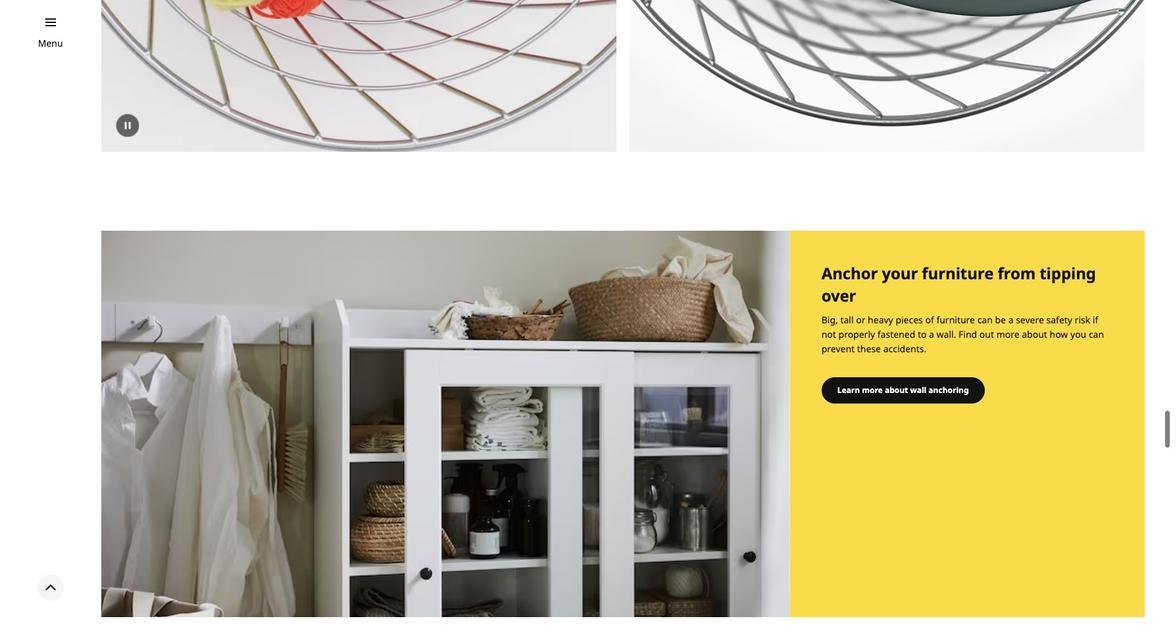 Task type: vqa. For each thing, say whether or not it's contained in the screenshot.
Why can't I place an order for delivery online? dropdown button
no



Task type: describe. For each thing, give the bounding box(es) containing it.
from
[[998, 262, 1036, 284]]

anchor your furniture from tipping over
[[822, 262, 1096, 307]]

big, tall or heavy pieces of furniture can be a severe safety risk if not properly fastened to a wall. find out more about how you can prevent these accidents.
[[822, 314, 1104, 356]]

your
[[882, 262, 918, 284]]

you
[[1071, 329, 1087, 341]]

wall
[[910, 385, 927, 396]]

a white hauga glass-door cabinet, one sliding door slightly open, with baskets and accessories in and around it. image
[[101, 231, 790, 618]]

fastened
[[878, 329, 916, 341]]

about inside big, tall or heavy pieces of furniture can be a severe safety risk if not properly fastened to a wall. find out more about how you can prevent these accidents.
[[1022, 329, 1048, 341]]

tipping
[[1040, 262, 1096, 284]]

menu
[[38, 37, 63, 49]]

menu button
[[38, 36, 63, 51]]

how
[[1050, 329, 1068, 341]]

not
[[822, 329, 836, 341]]

about inside button
[[885, 385, 908, 396]]

more inside big, tall or heavy pieces of furniture can be a severe safety risk if not properly fastened to a wall. find out more about how you can prevent these accidents.
[[997, 329, 1020, 341]]

learn more about wall anchoring
[[838, 385, 969, 396]]

be
[[995, 314, 1006, 327]]

furniture inside anchor your furniture from tipping over
[[922, 262, 994, 284]]

0 vertical spatial a
[[1009, 314, 1014, 327]]

1 vertical spatial can
[[1089, 329, 1104, 341]]

tall
[[841, 314, 854, 327]]

more inside button
[[862, 385, 883, 396]]



Task type: locate. For each thing, give the bounding box(es) containing it.
if
[[1093, 314, 1099, 327]]

1 horizontal spatial can
[[1089, 329, 1104, 341]]

0 vertical spatial about
[[1022, 329, 1048, 341]]

risk
[[1075, 314, 1091, 327]]

prevent
[[822, 343, 855, 356]]

to
[[918, 329, 927, 341]]

can
[[978, 314, 993, 327], [1089, 329, 1104, 341]]

furniture up of
[[922, 262, 994, 284]]

0 horizontal spatial about
[[885, 385, 908, 396]]

more down be
[[997, 329, 1020, 341]]

1 vertical spatial more
[[862, 385, 883, 396]]

accidents.
[[884, 343, 927, 356]]

of
[[926, 314, 934, 327]]

1 vertical spatial furniture
[[937, 314, 975, 327]]

safety
[[1047, 314, 1073, 327]]

0 vertical spatial can
[[978, 314, 993, 327]]

pieces
[[896, 314, 923, 327]]

0 vertical spatial furniture
[[922, 262, 994, 284]]

1 horizontal spatial a
[[1009, 314, 1014, 327]]

more
[[997, 329, 1020, 341], [862, 385, 883, 396]]

learn more about wall anchoring button
[[822, 378, 985, 404]]

0 vertical spatial more
[[997, 329, 1020, 341]]

about down severe
[[1022, 329, 1048, 341]]

1 vertical spatial a
[[929, 329, 935, 341]]

0 horizontal spatial a
[[929, 329, 935, 341]]

over
[[822, 285, 857, 307]]

heavy
[[868, 314, 894, 327]]

a right to
[[929, 329, 935, 341]]

1 horizontal spatial about
[[1022, 329, 1048, 341]]

furniture up wall.
[[937, 314, 975, 327]]

1 vertical spatial about
[[885, 385, 908, 396]]

a
[[1009, 314, 1014, 327], [929, 329, 935, 341]]

furniture
[[922, 262, 994, 284], [937, 314, 975, 327]]

0 horizontal spatial can
[[978, 314, 993, 327]]

or
[[856, 314, 866, 327]]

about
[[1022, 329, 1048, 341], [885, 385, 908, 396]]

anchoring
[[929, 385, 969, 396]]

0 horizontal spatial more
[[862, 385, 883, 396]]

furniture inside big, tall or heavy pieces of furniture can be a severe safety risk if not properly fastened to a wall. find out more about how you can prevent these accidents.
[[937, 314, 975, 327]]

find
[[959, 329, 977, 341]]

1 horizontal spatial more
[[997, 329, 1020, 341]]

can down if
[[1089, 329, 1104, 341]]

can up out
[[978, 314, 993, 327]]

about left wall
[[885, 385, 908, 396]]

a right be
[[1009, 314, 1014, 327]]

these
[[857, 343, 881, 356]]

learn
[[838, 385, 860, 396]]

out
[[980, 329, 994, 341]]

a kvistbro storage table pictured from above to show the lid placed slightly to the side to reveal the empty storage space. image
[[630, 0, 1145, 152]]

anchor
[[822, 262, 878, 284]]

severe
[[1016, 314, 1044, 327]]

more right learn at bottom
[[862, 385, 883, 396]]

wall.
[[937, 329, 957, 341]]

properly
[[839, 329, 875, 341]]

big,
[[822, 314, 838, 327]]



